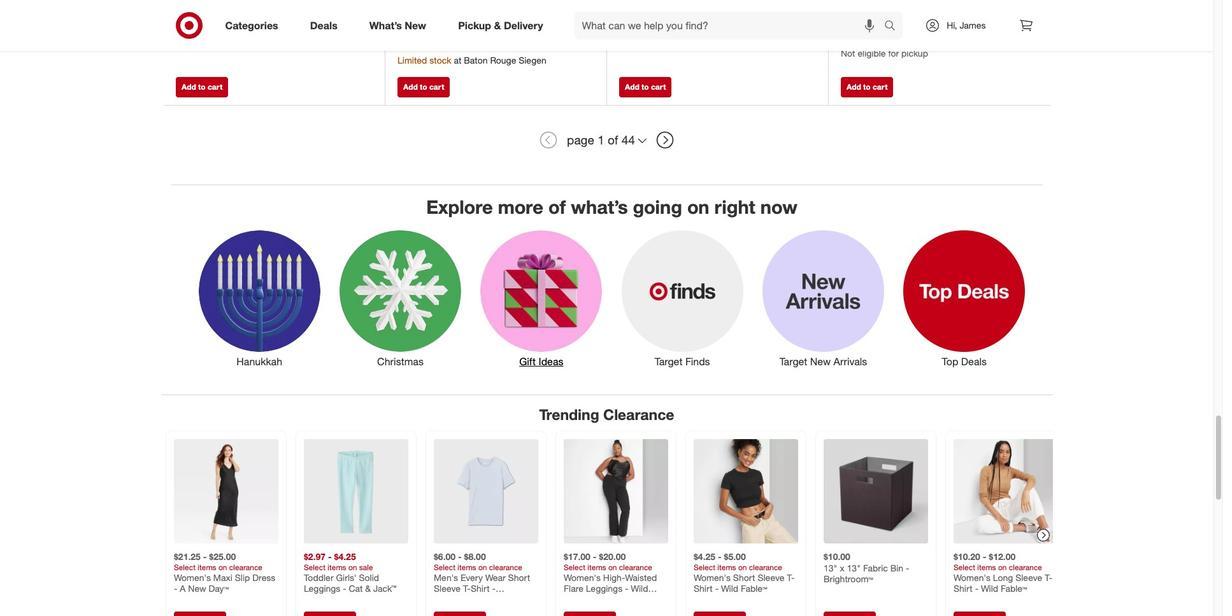 Task type: locate. For each thing, give the bounding box(es) containing it.
short inside $4.25 - $5.00 select items on clearance women's short sleeve t- shirt - wild fable™
[[733, 572, 755, 583]]

fable™
[[741, 584, 767, 594], [1000, 584, 1027, 594], [563, 595, 590, 606]]

online down the $9.99
[[680, 33, 700, 42]]

women's inside $4.25 - $5.00 select items on clearance women's short sleeve t- shirt - wild fable™
[[693, 572, 730, 583]]

women's long sleeve t-shirt - wild fable™ image
[[953, 440, 1058, 544], [953, 440, 1058, 544]]

select inside $6.00 - $8.00 select items on clearance men's every wear short sleeve t-shirt - goodfellow & co™
[[434, 563, 455, 572]]

1 vertical spatial baton
[[464, 55, 488, 66]]

short down $5.00 at the bottom of the page
[[733, 572, 755, 583]]

on for $4.25 - $5.00 select items on clearance women's short sleeve t- shirt - wild fable™
[[738, 563, 747, 572]]

1 horizontal spatial sleeve
[[757, 572, 784, 583]]

of right the more
[[548, 196, 566, 218]]

0 vertical spatial stock
[[851, 35, 872, 46]]

on
[[228, 18, 238, 28], [687, 196, 709, 218], [218, 563, 227, 572], [348, 563, 357, 572], [478, 563, 487, 572], [608, 563, 617, 572], [738, 563, 747, 572], [998, 563, 1007, 572]]

stock right "limited"
[[430, 55, 451, 66]]

1 leggings from the left
[[304, 584, 340, 594]]

4 add from the left
[[847, 82, 861, 92]]

sleeve
[[757, 572, 784, 583], [1015, 572, 1042, 583], [434, 584, 460, 594]]

select for $10.20
[[953, 563, 975, 572]]

2 short from the left
[[733, 572, 755, 583]]

4 add to cart button from the left
[[841, 77, 893, 97]]

select inside $6.80 - $8.00 select items on clearance when purchased online
[[176, 18, 201, 28]]

13"
[[823, 563, 837, 574], [847, 563, 860, 574]]

1 vertical spatial of
[[548, 196, 566, 218]]

target new arrivals
[[780, 356, 867, 368]]

rouge inside in stock at  baton rouge siegen not eligible for pickup
[[911, 35, 937, 46]]

select for $21.25
[[174, 563, 195, 572]]

clearance inside $6.80 - $8.00 select items on clearance when purchased online
[[240, 18, 279, 28]]

$6.00 - $8.00 select items on clearance men's every wear short sleeve t-shirt - goodfellow & co™
[[434, 552, 530, 606]]

2 horizontal spatial shirt
[[953, 584, 972, 594]]

purchased down the reg
[[641, 33, 678, 42]]

items inside $2.97 - $4.25 select items on sale toddler girls' solid leggings - cat & jack™
[[327, 563, 346, 572]]

shirt for women's short sleeve t- shirt - wild fable™
[[693, 584, 712, 594]]

short
[[508, 572, 530, 583], [733, 572, 755, 583]]

1 vertical spatial new
[[810, 356, 831, 368]]

1 horizontal spatial fable™
[[741, 584, 767, 594]]

shirt for women's long sleeve t- shirt - wild fable™
[[953, 584, 972, 594]]

1 horizontal spatial $8.00
[[464, 552, 486, 563]]

on for $2.97 - $4.25 select items on sale toddler girls' solid leggings - cat & jack™
[[348, 563, 357, 572]]

2 women's from the left
[[563, 572, 600, 583]]

2 horizontal spatial purchased
[[863, 13, 899, 23]]

$25.00
[[209, 552, 236, 563]]

long
[[993, 572, 1013, 583]]

0 horizontal spatial $4.25
[[334, 552, 356, 563]]

0 horizontal spatial rouge
[[490, 55, 516, 66]]

items for $2.97
[[327, 563, 346, 572]]

deals right top
[[961, 356, 987, 368]]

2 13" from the left
[[847, 563, 860, 574]]

1 horizontal spatial shirt
[[693, 584, 712, 594]]

women's for $4.25
[[693, 572, 730, 583]]

clearance for $21.25
[[229, 563, 262, 572]]

clearance inside "$10.20 - $12.00 select items on clearance women's long sleeve t- shirt - wild fable™"
[[1009, 563, 1042, 572]]

2 horizontal spatial sleeve
[[1015, 572, 1042, 583]]

women's for $21.25
[[174, 572, 211, 583]]

2 horizontal spatial wild
[[981, 584, 998, 594]]

online up in stock at  baton rouge siegen not eligible for pickup
[[901, 13, 922, 23]]

toddler girls' solid leggings - cat & jack™ image
[[304, 440, 408, 544], [304, 440, 408, 544]]

leggings down toddler on the left bottom of page
[[304, 584, 340, 594]]

$8.00 inside $6.00 - $8.00 select items on clearance men's every wear short sleeve t-shirt - goodfellow & co™
[[464, 552, 486, 563]]

shirt inside "$10.20 - $12.00 select items on clearance women's long sleeve t- shirt - wild fable™"
[[953, 584, 972, 594]]

when inside the $8.49 reg $9.99 clearance when purchased online
[[619, 33, 639, 42]]

1 horizontal spatial short
[[733, 572, 755, 583]]

cart
[[208, 82, 223, 92], [429, 82, 444, 92], [651, 82, 666, 92], [873, 82, 888, 92]]

-
[[204, 3, 207, 16], [203, 552, 206, 563], [328, 552, 331, 563], [458, 552, 461, 563], [593, 552, 596, 563], [718, 552, 721, 563], [983, 552, 986, 563], [906, 563, 909, 574], [174, 584, 177, 594], [343, 584, 346, 594], [492, 584, 495, 594], [625, 584, 628, 594], [715, 584, 718, 594], [975, 584, 978, 594]]

on inside $4.25 - $5.00 select items on clearance women's short sleeve t- shirt - wild fable™
[[738, 563, 747, 572]]

add to cart button
[[176, 77, 228, 97], [398, 77, 450, 97], [619, 77, 672, 97], [841, 77, 893, 97]]

add for 1st the add to cart button
[[182, 82, 196, 92]]

0 horizontal spatial target
[[655, 356, 683, 368]]

0 horizontal spatial baton
[[464, 55, 488, 66]]

explore more of what's going on right now
[[426, 196, 797, 218]]

target left finds
[[655, 356, 683, 368]]

2 cart from the left
[[429, 82, 444, 92]]

wild down waisted
[[631, 584, 648, 594]]

what's
[[571, 196, 628, 218]]

0 horizontal spatial short
[[508, 572, 530, 583]]

siegen down hi,
[[940, 35, 968, 46]]

1 horizontal spatial wild
[[721, 584, 738, 594]]

1 horizontal spatial stock
[[851, 35, 872, 46]]

t- inside $4.25 - $5.00 select items on clearance women's short sleeve t- shirt - wild fable™
[[787, 572, 794, 583]]

1 vertical spatial at
[[454, 55, 461, 66]]

add for 1st the add to cart button from right
[[847, 82, 861, 92]]

$6.00
[[434, 552, 455, 563]]

purchased inside $6.80 - $8.00 select items on clearance when purchased online
[[198, 33, 234, 42]]

3 add from the left
[[625, 82, 639, 92]]

1 target from the left
[[655, 356, 683, 368]]

when down '$8.49'
[[619, 33, 639, 42]]

3 shirt from the left
[[953, 584, 972, 594]]

3 add to cart button from the left
[[619, 77, 672, 97]]

add to cart
[[182, 82, 223, 92], [403, 82, 444, 92], [625, 82, 666, 92], [847, 82, 888, 92]]

men's every wear short sleeve t-shirt - goodfellow & co™ image
[[434, 440, 538, 544], [434, 440, 538, 544]]

online
[[901, 13, 922, 23], [236, 33, 257, 42], [680, 33, 700, 42]]

0 horizontal spatial leggings
[[304, 584, 340, 594]]

target left arrivals
[[780, 356, 807, 368]]

clearance inside the $8.49 reg $9.99 clearance when purchased online
[[619, 18, 660, 28]]

- inside $6.80 - $8.00 select items on clearance when purchased online
[[204, 3, 207, 16]]

purchased up the eligible
[[863, 13, 899, 23]]

0 vertical spatial siegen
[[940, 35, 968, 46]]

0 horizontal spatial t-
[[463, 584, 470, 594]]

0 horizontal spatial at
[[454, 55, 461, 66]]

on for $21.25 - $25.00 select items on clearance women's maxi slip dress - a new day™
[[218, 563, 227, 572]]

new inside what's new link
[[405, 19, 426, 32]]

top
[[942, 356, 958, 368]]

clearance for $6.00
[[489, 563, 522, 572]]

items for $6.80
[[204, 18, 225, 28]]

t- down every
[[463, 584, 470, 594]]

clearance for $6.80
[[240, 18, 279, 28]]

new for what's
[[405, 19, 426, 32]]

1 vertical spatial siegen
[[519, 55, 546, 66]]

3 wild from the left
[[981, 584, 998, 594]]

clearance inside $6.00 - $8.00 select items on clearance men's every wear short sleeve t-shirt - goodfellow & co™
[[489, 563, 522, 572]]

0 horizontal spatial of
[[548, 196, 566, 218]]

1 horizontal spatial deals
[[961, 356, 987, 368]]

men's
[[434, 572, 458, 583]]

items inside $6.80 - $8.00 select items on clearance when purchased online
[[204, 18, 225, 28]]

top deals
[[942, 356, 987, 368]]

on inside $17.00 - $20.00 select items on clearance women's high-waisted flare leggings - wild fable™
[[608, 563, 617, 572]]

0 horizontal spatial wild
[[631, 584, 648, 594]]

1 vertical spatial &
[[365, 584, 371, 594]]

select
[[176, 18, 201, 28], [174, 563, 195, 572], [304, 563, 325, 572], [434, 563, 455, 572], [563, 563, 585, 572], [693, 563, 715, 572], [953, 563, 975, 572]]

leggings down high-
[[586, 584, 622, 594]]

select inside "$10.20 - $12.00 select items on clearance women's long sleeve t- shirt - wild fable™"
[[953, 563, 975, 572]]

1 horizontal spatial of
[[608, 133, 618, 147]]

0 vertical spatial deals
[[310, 19, 337, 32]]

when down $6.80
[[176, 33, 196, 42]]

at inside in stock at  baton rouge siegen not eligible for pickup
[[875, 35, 883, 46]]

1 horizontal spatial baton
[[885, 35, 909, 46]]

1 horizontal spatial purchased
[[641, 33, 678, 42]]

select inside $4.25 - $5.00 select items on clearance women's short sleeve t- shirt - wild fable™
[[693, 563, 715, 572]]

1 vertical spatial $8.00
[[464, 552, 486, 563]]

1 horizontal spatial 13"
[[847, 563, 860, 574]]

1 cart from the left
[[208, 82, 223, 92]]

1
[[598, 133, 604, 147]]

women's maxi slip dress - a new day™ image
[[174, 440, 278, 544], [174, 440, 278, 544]]

items inside "$10.20 - $12.00 select items on clearance women's long sleeve t- shirt - wild fable™"
[[977, 563, 996, 572]]

1 vertical spatial stock
[[430, 55, 451, 66]]

when inside $6.80 - $8.00 select items on clearance when purchased online
[[176, 33, 196, 42]]

women's down $5.00 at the bottom of the page
[[693, 572, 730, 583]]

2 horizontal spatial new
[[810, 356, 831, 368]]

1 horizontal spatial at
[[875, 35, 883, 46]]

$4.25 left $5.00 at the bottom of the page
[[693, 552, 715, 563]]

wild inside $17.00 - $20.00 select items on clearance women's high-waisted flare leggings - wild fable™
[[631, 584, 648, 594]]

fable™ inside $17.00 - $20.00 select items on clearance women's high-waisted flare leggings - wild fable™
[[563, 595, 590, 606]]

$2.97
[[304, 552, 325, 563]]

new
[[405, 19, 426, 32], [810, 356, 831, 368], [188, 584, 206, 594]]

when
[[841, 13, 861, 23], [176, 33, 196, 42], [619, 33, 639, 42]]

women's inside $17.00 - $20.00 select items on clearance women's high-waisted flare leggings - wild fable™
[[563, 572, 600, 583]]

at down pickup
[[454, 55, 461, 66]]

0 vertical spatial baton
[[885, 35, 909, 46]]

13" right x
[[847, 563, 860, 574]]

1 horizontal spatial t-
[[787, 572, 794, 583]]

1 to from the left
[[198, 82, 206, 92]]

1 horizontal spatial &
[[482, 595, 487, 606]]

13" left x
[[823, 563, 837, 574]]

select for $2.97
[[304, 563, 325, 572]]

women's for $10.20
[[953, 572, 990, 583]]

4 to from the left
[[863, 82, 871, 92]]

0 horizontal spatial $8.00
[[210, 3, 235, 16]]

0 horizontal spatial shirt
[[470, 584, 489, 594]]

sleeve inside "$10.20 - $12.00 select items on clearance women's long sleeve t- shirt - wild fable™"
[[1015, 572, 1042, 583]]

$8.00 inside $6.80 - $8.00 select items on clearance when purchased online
[[210, 3, 235, 16]]

deals left what's
[[310, 19, 337, 32]]

select inside $17.00 - $20.00 select items on clearance women's high-waisted flare leggings - wild fable™
[[563, 563, 585, 572]]

target for target new arrivals
[[780, 356, 807, 368]]

select for $6.80
[[176, 18, 201, 28]]

0 horizontal spatial siegen
[[519, 55, 546, 66]]

limited
[[398, 55, 427, 66]]

siegen down the delivery
[[519, 55, 546, 66]]

short right wear
[[508, 572, 530, 583]]

on inside $6.00 - $8.00 select items on clearance men's every wear short sleeve t-shirt - goodfellow & co™
[[478, 563, 487, 572]]

0 horizontal spatial sleeve
[[434, 584, 460, 594]]

fable™ for short
[[741, 584, 767, 594]]

baton up for at the right top of page
[[885, 35, 909, 46]]

clearance
[[240, 18, 279, 28], [229, 563, 262, 572], [489, 563, 522, 572], [619, 563, 652, 572], [749, 563, 782, 572], [1009, 563, 1042, 572]]

1 horizontal spatial $4.25
[[693, 552, 715, 563]]

& inside $6.00 - $8.00 select items on clearance men's every wear short sleeve t-shirt - goodfellow & co™
[[482, 595, 487, 606]]

leggings
[[304, 584, 340, 594], [586, 584, 622, 594]]

select for $17.00
[[563, 563, 585, 572]]

&
[[494, 19, 501, 32], [365, 584, 371, 594], [482, 595, 487, 606]]

1 $4.25 from the left
[[334, 552, 356, 563]]

eligible
[[858, 48, 886, 59]]

0 vertical spatial rouge
[[911, 35, 937, 46]]

rouge up "pickup"
[[911, 35, 937, 46]]

& left the co™
[[482, 595, 487, 606]]

women's
[[174, 572, 211, 583], [563, 572, 600, 583], [693, 572, 730, 583], [953, 572, 990, 583]]

0 horizontal spatial stock
[[430, 55, 451, 66]]

online down categories
[[236, 33, 257, 42]]

0 vertical spatial at
[[875, 35, 883, 46]]

2 target from the left
[[780, 356, 807, 368]]

0 horizontal spatial deals
[[310, 19, 337, 32]]

stock inside in stock at  baton rouge siegen not eligible for pickup
[[851, 35, 872, 46]]

$8.00 up every
[[464, 552, 486, 563]]

items inside $4.25 - $5.00 select items on clearance women's short sleeve t- shirt - wild fable™
[[717, 563, 736, 572]]

0 horizontal spatial fable™
[[563, 595, 590, 606]]

baton down pickup
[[464, 55, 488, 66]]

0 vertical spatial $8.00
[[210, 3, 235, 16]]

limited stock at  baton rouge siegen
[[398, 55, 546, 66]]

1 women's from the left
[[174, 572, 211, 583]]

women's high-waisted flare leggings - wild fable™ image
[[563, 440, 668, 544], [563, 440, 668, 544]]

$8.00 up categories
[[210, 3, 235, 16]]

to for 1st the add to cart button
[[198, 82, 206, 92]]

1 add from the left
[[182, 82, 196, 92]]

of inside dropdown button
[[608, 133, 618, 147]]

rouge for limited stock at  baton rouge siegen
[[490, 55, 516, 66]]

leggings inside $17.00 - $20.00 select items on clearance women's high-waisted flare leggings - wild fable™
[[586, 584, 622, 594]]

fable™ down flare
[[563, 595, 590, 606]]

more
[[498, 196, 543, 218]]

new left arrivals
[[810, 356, 831, 368]]

items for $17.00
[[587, 563, 606, 572]]

new right what's
[[405, 19, 426, 32]]

0 vertical spatial new
[[405, 19, 426, 32]]

2 add from the left
[[403, 82, 418, 92]]

0 horizontal spatial online
[[236, 33, 257, 42]]

1 horizontal spatial when
[[619, 33, 639, 42]]

of right 1
[[608, 133, 618, 147]]

wild
[[631, 584, 648, 594], [721, 584, 738, 594], [981, 584, 998, 594]]

on inside $21.25 - $25.00 select items on clearance women's maxi slip dress - a new day™
[[218, 563, 227, 572]]

2 vertical spatial &
[[482, 595, 487, 606]]

0 horizontal spatial purchased
[[198, 33, 234, 42]]

wild down long
[[981, 584, 998, 594]]

select inside $2.97 - $4.25 select items on sale toddler girls' solid leggings - cat & jack™
[[304, 563, 325, 572]]

items for $6.00
[[457, 563, 476, 572]]

t- left x
[[787, 572, 794, 583]]

clearance for $10.20
[[1009, 563, 1042, 572]]

4 cart from the left
[[873, 82, 888, 92]]

baton inside in stock at  baton rouge siegen not eligible for pickup
[[885, 35, 909, 46]]

shirt inside $4.25 - $5.00 select items on clearance women's short sleeve t- shirt - wild fable™
[[693, 584, 712, 594]]

rouge for in stock at  baton rouge siegen not eligible for pickup
[[911, 35, 937, 46]]

clearance for $4.25
[[749, 563, 782, 572]]

sleeve inside $4.25 - $5.00 select items on clearance women's short sleeve t- shirt - wild fable™
[[757, 572, 784, 583]]

4 women's from the left
[[953, 572, 990, 583]]

sleeve for long
[[1015, 572, 1042, 583]]

purchased down categories
[[198, 33, 234, 42]]

2 horizontal spatial fable™
[[1000, 584, 1027, 594]]

$9.99
[[662, 4, 684, 15]]

when up the in
[[841, 13, 861, 23]]

not
[[841, 48, 855, 59]]

search
[[879, 20, 909, 33]]

of
[[608, 133, 618, 147], [548, 196, 566, 218]]

dress
[[252, 572, 275, 583]]

items inside $17.00 - $20.00 select items on clearance women's high-waisted flare leggings - wild fable™
[[587, 563, 606, 572]]

women's inside "$10.20 - $12.00 select items on clearance women's long sleeve t- shirt - wild fable™"
[[953, 572, 990, 583]]

wild for short
[[721, 584, 738, 594]]

1 horizontal spatial target
[[780, 356, 807, 368]]

fable™ for high-
[[563, 595, 590, 606]]

stock
[[851, 35, 872, 46], [430, 55, 451, 66]]

2 horizontal spatial t-
[[1044, 572, 1052, 583]]

fable™ down $5.00 at the bottom of the page
[[741, 584, 767, 594]]

siegen
[[940, 35, 968, 46], [519, 55, 546, 66]]

add for 2nd the add to cart button from left
[[403, 82, 418, 92]]

leggings inside $2.97 - $4.25 select items on sale toddler girls' solid leggings - cat & jack™
[[304, 584, 340, 594]]

1 horizontal spatial new
[[405, 19, 426, 32]]

1 horizontal spatial leggings
[[586, 584, 622, 594]]

3 women's from the left
[[693, 572, 730, 583]]

new right a
[[188, 584, 206, 594]]

siegen inside in stock at  baton rouge siegen not eligible for pickup
[[940, 35, 968, 46]]

2 wild from the left
[[721, 584, 738, 594]]

wild inside $4.25 - $5.00 select items on clearance women's short sleeve t- shirt - wild fable™
[[721, 584, 738, 594]]

women's inside $21.25 - $25.00 select items on clearance women's maxi slip dress - a new day™
[[174, 572, 211, 583]]

delivery
[[504, 19, 543, 32]]

fable™ inside $4.25 - $5.00 select items on clearance women's short sleeve t- shirt - wild fable™
[[741, 584, 767, 594]]

$4.25
[[334, 552, 356, 563], [693, 552, 715, 563]]

women's down the $10.20
[[953, 572, 990, 583]]

clearance inside $21.25 - $25.00 select items on clearance women's maxi slip dress - a new day™
[[229, 563, 262, 572]]

& down solid
[[365, 584, 371, 594]]

t- right long
[[1044, 572, 1052, 583]]

brightroom™
[[823, 574, 873, 585]]

women's up flare
[[563, 572, 600, 583]]

what's
[[369, 19, 402, 32]]

baton
[[885, 35, 909, 46], [464, 55, 488, 66]]

fable™ inside "$10.20 - $12.00 select items on clearance women's long sleeve t- shirt - wild fable™"
[[1000, 584, 1027, 594]]

2 to from the left
[[420, 82, 427, 92]]

page
[[567, 133, 594, 147]]

3 to from the left
[[642, 82, 649, 92]]

1 horizontal spatial siegen
[[940, 35, 968, 46]]

clearance inside $4.25 - $5.00 select items on clearance women's short sleeve t- shirt - wild fable™
[[749, 563, 782, 572]]

categories
[[225, 19, 278, 32]]

1 wild from the left
[[631, 584, 648, 594]]

1 shirt from the left
[[470, 584, 489, 594]]

on inside $2.97 - $4.25 select items on sale toddler girls' solid leggings - cat & jack™
[[348, 563, 357, 572]]

0 horizontal spatial 13"
[[823, 563, 837, 574]]

deals
[[310, 19, 337, 32], [961, 356, 987, 368]]

solid
[[359, 572, 379, 583]]

shirt inside $6.00 - $8.00 select items on clearance men's every wear short sleeve t-shirt - goodfellow & co™
[[470, 584, 489, 594]]

- inside $10.00 13" x 13" fabric bin - brightroom™
[[906, 563, 909, 574]]

t- inside "$10.20 - $12.00 select items on clearance women's long sleeve t- shirt - wild fable™"
[[1044, 572, 1052, 583]]

1 horizontal spatial rouge
[[911, 35, 937, 46]]

new inside target new arrivals link
[[810, 356, 831, 368]]

2 leggings from the left
[[586, 584, 622, 594]]

stock up the eligible
[[851, 35, 872, 46]]

on inside $6.80 - $8.00 select items on clearance when purchased online
[[228, 18, 238, 28]]

deals link
[[299, 11, 353, 39]]

$17.00 - $20.00 select items on clearance women's high-waisted flare leggings - wild fable™
[[563, 552, 657, 606]]

shirt
[[470, 584, 489, 594], [693, 584, 712, 594], [953, 584, 972, 594]]

1 vertical spatial deals
[[961, 356, 987, 368]]

clearance for $17.00
[[619, 563, 652, 572]]

items inside $6.00 - $8.00 select items on clearance men's every wear short sleeve t-shirt - goodfellow & co™
[[457, 563, 476, 572]]

1 horizontal spatial online
[[680, 33, 700, 42]]

2 horizontal spatial &
[[494, 19, 501, 32]]

1 vertical spatial rouge
[[490, 55, 516, 66]]

hi, james
[[947, 20, 986, 31]]

0 horizontal spatial when
[[176, 33, 196, 42]]

2 shirt from the left
[[693, 584, 712, 594]]

select inside $21.25 - $25.00 select items on clearance women's maxi slip dress - a new day™
[[174, 563, 195, 572]]

wild inside "$10.20 - $12.00 select items on clearance women's long sleeve t- shirt - wild fable™"
[[981, 584, 998, 594]]

2 $4.25 from the left
[[693, 552, 715, 563]]

0 vertical spatial of
[[608, 133, 618, 147]]

rouge down pickup & delivery link in the top left of the page
[[490, 55, 516, 66]]

& right pickup
[[494, 19, 501, 32]]

clearance inside $17.00 - $20.00 select items on clearance women's high-waisted flare leggings - wild fable™
[[619, 563, 652, 572]]

$10.20
[[953, 552, 980, 563]]

hanukkah
[[237, 356, 282, 368]]

goodfellow
[[434, 595, 479, 606]]

on inside "$10.20 - $12.00 select items on clearance women's long sleeve t- shirt - wild fable™"
[[998, 563, 1007, 572]]

james
[[960, 20, 986, 31]]

women's short sleeve t-shirt - wild fable™ image
[[693, 440, 798, 544], [693, 440, 798, 544]]

trending
[[539, 406, 599, 424]]

sleeve for short
[[757, 572, 784, 583]]

0 horizontal spatial &
[[365, 584, 371, 594]]

on for $6.00 - $8.00 select items on clearance men's every wear short sleeve t-shirt - goodfellow & co™
[[478, 563, 487, 572]]

fable™ down long
[[1000, 584, 1027, 594]]

1 short from the left
[[508, 572, 530, 583]]

wild down $5.00 at the bottom of the page
[[721, 584, 738, 594]]

1 add to cart button from the left
[[176, 77, 228, 97]]

2 vertical spatial new
[[188, 584, 206, 594]]

What can we help you find? suggestions appear below search field
[[574, 11, 888, 39]]

women's up a
[[174, 572, 211, 583]]

items inside $21.25 - $25.00 select items on clearance women's maxi slip dress - a new day™
[[197, 563, 216, 572]]

0 horizontal spatial new
[[188, 584, 206, 594]]

13" x 13" fabric bin - brightroom™ image
[[823, 440, 928, 544], [823, 440, 928, 544]]

$10.00 13" x 13" fabric bin - brightroom™
[[823, 552, 909, 585]]

at up the eligible
[[875, 35, 883, 46]]

top deals link
[[894, 228, 1035, 370]]

$4.25 up girls'
[[334, 552, 356, 563]]



Task type: describe. For each thing, give the bounding box(es) containing it.
wild for high-
[[631, 584, 648, 594]]

on for $10.20 - $12.00 select items on clearance women's long sleeve t- shirt - wild fable™
[[998, 563, 1007, 572]]

3 cart from the left
[[651, 82, 666, 92]]

trending clearance
[[539, 406, 674, 424]]

siegen for in stock at  baton rouge siegen not eligible for pickup
[[940, 35, 968, 46]]

& inside $2.97 - $4.25 select items on sale toddler girls' solid leggings - cat & jack™
[[365, 584, 371, 594]]

$6.80
[[176, 3, 201, 16]]

target finds link
[[612, 228, 753, 370]]

$8.00 for $6.00
[[464, 552, 486, 563]]

target new arrivals link
[[753, 228, 894, 370]]

$10.00
[[823, 552, 850, 563]]

hanukkah link
[[189, 228, 330, 370]]

christmas link
[[330, 228, 471, 370]]

for
[[888, 48, 899, 59]]

toddler
[[304, 572, 333, 583]]

day™
[[208, 584, 229, 594]]

new inside $21.25 - $25.00 select items on clearance women's maxi slip dress - a new day™
[[188, 584, 206, 594]]

$12.00
[[989, 552, 1015, 563]]

baton for in
[[885, 35, 909, 46]]

flare
[[563, 584, 583, 594]]

on for $17.00 - $20.00 select items on clearance women's high-waisted flare leggings - wild fable™
[[608, 563, 617, 572]]

page 1 of 44 button
[[561, 126, 652, 154]]

wear
[[485, 572, 505, 583]]

$21.25
[[174, 552, 200, 563]]

at for limited
[[454, 55, 461, 66]]

3 add to cart from the left
[[625, 82, 666, 92]]

new for target
[[810, 356, 831, 368]]

page 1 of 44
[[567, 133, 635, 147]]

cat
[[349, 584, 362, 594]]

2 horizontal spatial when
[[841, 13, 861, 23]]

$5.00
[[724, 552, 745, 563]]

2 add to cart button from the left
[[398, 77, 450, 97]]

in stock at  baton rouge siegen not eligible for pickup
[[841, 35, 968, 59]]

2 add to cart from the left
[[403, 82, 444, 92]]

bin
[[890, 563, 903, 574]]

now
[[761, 196, 797, 218]]

arrivals
[[834, 356, 867, 368]]

44
[[622, 133, 635, 147]]

purchased inside the $8.49 reg $9.99 clearance when purchased online
[[641, 33, 678, 42]]

1 13" from the left
[[823, 563, 837, 574]]

reg
[[647, 4, 660, 15]]

target finds
[[655, 356, 710, 368]]

high-
[[603, 572, 625, 583]]

at for in
[[875, 35, 883, 46]]

add for second the add to cart button from the right
[[625, 82, 639, 92]]

to for second the add to cart button from the right
[[642, 82, 649, 92]]

categories link
[[214, 11, 294, 39]]

$8.00 for $6.80
[[210, 3, 235, 16]]

wild for long
[[981, 584, 998, 594]]

a
[[180, 584, 185, 594]]

0 vertical spatial &
[[494, 19, 501, 32]]

what's new link
[[359, 11, 442, 39]]

select for $6.00
[[434, 563, 455, 572]]

gift ideas link
[[471, 228, 612, 370]]

$6.80 - $8.00 select items on clearance when purchased online
[[176, 3, 279, 42]]

$17.00
[[563, 552, 590, 563]]

right
[[715, 196, 755, 218]]

to for 2nd the add to cart button from left
[[420, 82, 427, 92]]

items for $10.20
[[977, 563, 996, 572]]

t- for women's short sleeve t- shirt - wild fable™
[[787, 572, 794, 583]]

when purchased online
[[841, 13, 922, 23]]

target for target finds
[[655, 356, 683, 368]]

of for 1
[[608, 133, 618, 147]]

online inside the $8.49 reg $9.99 clearance when purchased online
[[680, 33, 700, 42]]

siegen for limited stock at  baton rouge siegen
[[519, 55, 546, 66]]

fabric
[[863, 563, 888, 574]]

sale
[[359, 563, 373, 572]]

gift
[[519, 356, 536, 368]]

women's for $17.00
[[563, 572, 600, 583]]

what's new
[[369, 19, 426, 32]]

finds
[[685, 356, 710, 368]]

$8.49
[[619, 3, 644, 16]]

to for 1st the add to cart button from right
[[863, 82, 871, 92]]

ideas
[[539, 356, 563, 368]]

stock for in
[[851, 35, 872, 46]]

pickup
[[458, 19, 491, 32]]

4 add to cart from the left
[[847, 82, 888, 92]]

in
[[841, 35, 848, 46]]

on for $6.80 - $8.00 select items on clearance when purchased online
[[228, 18, 238, 28]]

baton for limited
[[464, 55, 488, 66]]

girls'
[[336, 572, 356, 583]]

pickup
[[901, 48, 928, 59]]

of for more
[[548, 196, 566, 218]]

select for $4.25
[[693, 563, 715, 572]]

2 horizontal spatial online
[[901, 13, 922, 23]]

t- for women's long sleeve t- shirt - wild fable™
[[1044, 572, 1052, 583]]

t- inside $6.00 - $8.00 select items on clearance men's every wear short sleeve t-shirt - goodfellow & co™
[[463, 584, 470, 594]]

co™
[[490, 595, 506, 606]]

every
[[460, 572, 483, 583]]

stock for limited
[[430, 55, 451, 66]]

items for $21.25
[[197, 563, 216, 572]]

pickup & delivery link
[[447, 11, 559, 39]]

gift ideas
[[519, 356, 563, 368]]

going
[[633, 196, 682, 218]]

sleeve inside $6.00 - $8.00 select items on clearance men's every wear short sleeve t-shirt - goodfellow & co™
[[434, 584, 460, 594]]

pickup & delivery
[[458, 19, 543, 32]]

1 add to cart from the left
[[182, 82, 223, 92]]

$2.97 - $4.25 select items on sale toddler girls' solid leggings - cat & jack™
[[304, 552, 396, 594]]

fable™ for long
[[1000, 584, 1027, 594]]

maxi
[[213, 572, 232, 583]]

on for explore more of what's going on right now
[[687, 196, 709, 218]]

explore
[[426, 196, 493, 218]]

x
[[840, 563, 844, 574]]

$20.00
[[599, 552, 625, 563]]

slip
[[235, 572, 250, 583]]

waisted
[[625, 572, 657, 583]]

$8.49 reg $9.99 clearance when purchased online
[[619, 3, 700, 42]]

short inside $6.00 - $8.00 select items on clearance men's every wear short sleeve t-shirt - goodfellow & co™
[[508, 572, 530, 583]]

$4.25 - $5.00 select items on clearance women's short sleeve t- shirt - wild fable™
[[693, 552, 794, 594]]

$4.25 inside $4.25 - $5.00 select items on clearance women's short sleeve t- shirt - wild fable™
[[693, 552, 715, 563]]

$4.25 inside $2.97 - $4.25 select items on sale toddler girls' solid leggings - cat & jack™
[[334, 552, 356, 563]]

items for $4.25
[[717, 563, 736, 572]]

$21.25 - $25.00 select items on clearance women's maxi slip dress - a new day™
[[174, 552, 275, 594]]

hi,
[[947, 20, 957, 31]]

$10.20 - $12.00 select items on clearance women's long sleeve t- shirt - wild fable™
[[953, 552, 1052, 594]]

online inside $6.80 - $8.00 select items on clearance when purchased online
[[236, 33, 257, 42]]

search button
[[879, 11, 909, 42]]

jack™
[[373, 584, 396, 594]]

christmas
[[377, 356, 424, 368]]



Task type: vqa. For each thing, say whether or not it's contained in the screenshot.
Boots & Barkley
no



